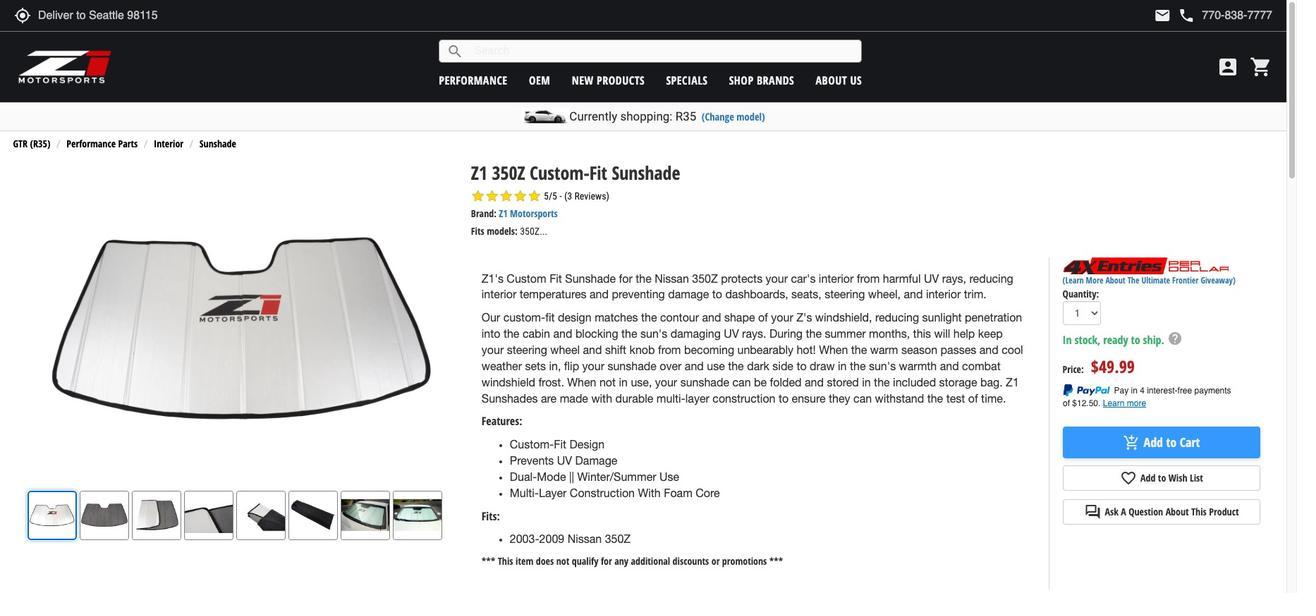 Task type: locate. For each thing, give the bounding box(es) containing it.
1 vertical spatial for
[[601, 555, 612, 568]]

0 vertical spatial this
[[1192, 505, 1207, 519]]

0 horizontal spatial z1
[[471, 160, 487, 186]]

0 vertical spatial sunshade
[[608, 360, 657, 372]]

z1
[[471, 160, 487, 186], [499, 207, 508, 220], [1006, 376, 1019, 388]]

specials
[[666, 72, 708, 88]]

your inside z1's custom fit sunshade for the nissan 350z protects your car's interior from harmful uv rays, reducing interior temperatures and preventing damage to dashboards, seats, steering wheel, and interior trim.
[[766, 272, 788, 285]]

weather
[[482, 360, 522, 372]]

add right favorite_border on the right bottom
[[1141, 472, 1156, 485]]

your up the dashboards,
[[766, 272, 788, 285]]

uv down shape
[[724, 327, 739, 340]]

||
[[569, 470, 574, 483]]

and up damaging
[[702, 311, 721, 324]]

to inside z1's custom fit sunshade for the nissan 350z protects your car's interior from harmful uv rays, reducing interior temperatures and preventing damage to dashboards, seats, steering wheel, and interior trim.
[[712, 288, 722, 301]]

shop brands
[[729, 72, 795, 88]]

z1 inside our custom-fit design matches the contour and shape of your z's windshield, reducing sunlight penetration into the cabin and blocking the sun's damaging uv rays. during the summer months, this will help keep your steering wheel and shift knob from becoming unbearably hot! when the warm season passes and cool weather sets in, flip your sunshade over and use the dark side to draw in the sun's warmth and combat windshield frost. when not in use, your sunshade can be folded and stored in the included storage bag. z1 sunshades are made with durable multi-layer construction to ensure they can withstand the test of time.
[[1006, 376, 1019, 388]]

2 horizontal spatial uv
[[924, 272, 939, 285]]

uv inside our custom-fit design matches the contour and shape of your z's windshield, reducing sunlight penetration into the cabin and blocking the sun's damaging uv rays. during the summer months, this will help keep your steering wheel and shift knob from becoming unbearably hot! when the warm season passes and cool weather sets in, flip your sunshade over and use the dark side to draw in the sun's warmth and combat windshield frost. when not in use, your sunshade can be folded and stored in the included storage bag. z1 sunshades are made with durable multi-layer construction to ensure they can withstand the test of time.
[[724, 327, 739, 340]]

can
[[733, 376, 751, 388], [854, 392, 872, 405]]

reducing
[[970, 272, 1014, 285], [875, 311, 919, 324]]

350z up any
[[605, 533, 631, 546]]

the down summer
[[851, 344, 867, 356]]

0 horizontal spatial steering
[[507, 344, 547, 356]]

us
[[851, 72, 862, 88]]

shift
[[605, 344, 627, 356]]

interior link
[[154, 137, 183, 151]]

to left ship.
[[1131, 333, 1140, 348]]

and up matches
[[590, 288, 609, 301]]

of right test
[[968, 392, 978, 405]]

1 vertical spatial sunshade
[[681, 376, 729, 388]]

(learn more about the ultimate frontier giveaway)
[[1063, 275, 1236, 287]]

time.
[[981, 392, 1006, 405]]

mail link
[[1154, 7, 1171, 24]]

1 horizontal spatial not
[[600, 376, 616, 388]]

1 vertical spatial custom-
[[510, 438, 554, 451]]

in up stored
[[838, 360, 847, 372]]

0 horizontal spatial reducing
[[875, 311, 919, 324]]

of up rays.
[[758, 311, 768, 324]]

1 vertical spatial sunshade
[[612, 160, 680, 186]]

phone
[[1178, 7, 1195, 24]]

about inside question_answer ask a question about this product
[[1166, 505, 1189, 519]]

1 *** from the left
[[482, 555, 495, 568]]

sunshade right the interior link
[[199, 137, 236, 151]]

when
[[819, 344, 848, 356], [567, 376, 596, 388]]

0 vertical spatial from
[[857, 272, 880, 285]]

season
[[902, 344, 938, 356]]

1 vertical spatial 350z
[[692, 272, 718, 285]]

1 vertical spatial when
[[567, 376, 596, 388]]

350z...
[[520, 226, 548, 237]]

and down keep
[[980, 344, 999, 356]]

1 horizontal spatial ***
[[770, 555, 783, 568]]

this
[[913, 327, 931, 340]]

about left 'us'
[[816, 72, 847, 88]]

custom
[[507, 272, 547, 285]]

1 vertical spatial this
[[498, 555, 513, 568]]

performance
[[67, 137, 116, 151]]

uv inside z1's custom fit sunshade for the nissan 350z protects your car's interior from harmful uv rays, reducing interior temperatures and preventing damage to dashboards, seats, steering wheel, and interior trim.
[[924, 272, 939, 285]]

in
[[1063, 333, 1072, 348]]

(change
[[702, 110, 734, 123]]

1 vertical spatial fit
[[550, 272, 562, 285]]

1 vertical spatial can
[[854, 392, 872, 405]]

a
[[1121, 505, 1126, 519]]

folded
[[770, 376, 802, 388]]

oem link
[[529, 72, 551, 88]]

cabin
[[523, 327, 550, 340]]

0 vertical spatial custom-
[[530, 160, 590, 186]]

oem
[[529, 72, 551, 88]]

0 vertical spatial of
[[758, 311, 768, 324]]

sunshades
[[482, 392, 538, 405]]

the right use
[[728, 360, 744, 372]]

1 vertical spatial add
[[1141, 472, 1156, 485]]

custom- up 5/5 -
[[530, 160, 590, 186]]

1 horizontal spatial 350z
[[605, 533, 631, 546]]

this
[[1192, 505, 1207, 519], [498, 555, 513, 568]]

in right stored
[[862, 376, 871, 388]]

steering up windshield,
[[825, 288, 865, 301]]

cart
[[1180, 434, 1200, 451]]

0 horizontal spatial about
[[816, 72, 847, 88]]

they
[[829, 392, 851, 405]]

1 vertical spatial from
[[658, 344, 681, 356]]

sunshade up layer
[[681, 376, 729, 388]]

1 horizontal spatial help
[[1168, 331, 1183, 347]]

1 horizontal spatial this
[[1192, 505, 1207, 519]]

from up over
[[658, 344, 681, 356]]

0 vertical spatial for
[[619, 272, 633, 285]]

uv left rays,
[[924, 272, 939, 285]]

2 vertical spatial fit
[[554, 438, 567, 451]]

can up construction
[[733, 376, 751, 388]]

1 horizontal spatial uv
[[724, 327, 739, 340]]

0 vertical spatial steering
[[825, 288, 865, 301]]

about us link
[[816, 72, 862, 88]]

2 horizontal spatial z1
[[1006, 376, 1019, 388]]

z1 up brand:
[[471, 160, 487, 186]]

1 vertical spatial about
[[1106, 275, 1126, 287]]

currently
[[570, 109, 617, 123]]

the right into
[[504, 327, 520, 340]]

0 vertical spatial sunshade
[[199, 137, 236, 151]]

sunshade up use, on the bottom
[[608, 360, 657, 372]]

sunshade up temperatures
[[565, 272, 616, 285]]

custom-
[[503, 311, 545, 324]]

not right does
[[556, 555, 570, 568]]

0 horizontal spatial uv
[[557, 454, 572, 467]]

in
[[838, 360, 847, 372], [619, 376, 628, 388], [862, 376, 871, 388]]

more
[[1086, 275, 1104, 287]]

reducing up trim.
[[970, 272, 1014, 285]]

nissan inside z1's custom fit sunshade for the nissan 350z protects your car's interior from harmful uv rays, reducing interior temperatures and preventing damage to dashboards, seats, steering wheel, and interior trim.
[[655, 272, 689, 285]]

use
[[660, 470, 679, 483]]

help right ship.
[[1168, 331, 1183, 347]]

interior right car's
[[819, 272, 854, 285]]

1 horizontal spatial reducing
[[970, 272, 1014, 285]]

2 vertical spatial about
[[1166, 505, 1189, 519]]

in left use, on the bottom
[[619, 376, 628, 388]]

to down folded
[[779, 392, 789, 405]]

sun's
[[641, 327, 668, 340], [869, 360, 896, 372]]

fit left design
[[554, 438, 567, 451]]

and up the storage
[[940, 360, 959, 372]]

fit inside z1's custom fit sunshade for the nissan 350z protects your car's interior from harmful uv rays, reducing interior temperatures and preventing damage to dashboards, seats, steering wheel, and interior trim.
[[550, 272, 562, 285]]

ready
[[1104, 333, 1128, 348]]

harmful
[[883, 272, 921, 285]]

the up preventing
[[636, 272, 652, 285]]

***
[[482, 555, 495, 568], [770, 555, 783, 568]]

help up passes
[[954, 327, 975, 340]]

favorite_border
[[1120, 470, 1137, 487]]

2 star from the left
[[485, 189, 499, 203]]

0 horizontal spatial for
[[601, 555, 612, 568]]

contour
[[660, 311, 699, 324]]

keep
[[978, 327, 1003, 340]]

add right add_shopping_cart at the bottom right of page
[[1144, 434, 1163, 451]]

z1 motorsports link
[[499, 207, 558, 220]]

custom- up "prevents"
[[510, 438, 554, 451]]

multi-
[[657, 392, 686, 405]]

about right question
[[1166, 505, 1189, 519]]

the inside z1's custom fit sunshade for the nissan 350z protects your car's interior from harmful uv rays, reducing interior temperatures and preventing damage to dashboards, seats, steering wheel, and interior trim.
[[636, 272, 652, 285]]

1 horizontal spatial steering
[[825, 288, 865, 301]]

1 vertical spatial reducing
[[875, 311, 919, 324]]

add inside favorite_border add to wish list
[[1141, 472, 1156, 485]]

becoming
[[684, 344, 734, 356]]

use,
[[631, 376, 652, 388]]

search
[[447, 43, 464, 60]]

fit down currently
[[590, 160, 607, 186]]

0 horizontal spatial interior
[[482, 288, 517, 301]]

from up wheel,
[[857, 272, 880, 285]]

0 horizontal spatial can
[[733, 376, 751, 388]]

*** left item
[[482, 555, 495, 568]]

0 horizontal spatial 350z
[[492, 160, 525, 186]]

sun's up knob
[[641, 327, 668, 340]]

1 horizontal spatial from
[[857, 272, 880, 285]]

350z up z1 motorsports link
[[492, 160, 525, 186]]

for left any
[[601, 555, 612, 568]]

reducing up months,
[[875, 311, 919, 324]]

0 horizontal spatial ***
[[482, 555, 495, 568]]

1 horizontal spatial nissan
[[655, 272, 689, 285]]

nissan up damage
[[655, 272, 689, 285]]

performance link
[[439, 72, 508, 88]]

protects
[[721, 272, 763, 285]]

made
[[560, 392, 588, 405]]

gtr (r35) link
[[13, 137, 50, 151]]

when up made at the bottom of page
[[567, 376, 596, 388]]

preventing
[[612, 288, 665, 301]]

to inside add_shopping_cart add to cart
[[1166, 434, 1177, 451]]

fit up temperatures
[[550, 272, 562, 285]]

0 vertical spatial when
[[819, 344, 848, 356]]

0 vertical spatial uv
[[924, 272, 939, 285]]

Search search field
[[464, 40, 862, 62]]

1 vertical spatial z1
[[499, 207, 508, 220]]

add inside add_shopping_cart add to cart
[[1144, 434, 1163, 451]]

350z up damage
[[692, 272, 718, 285]]

0 vertical spatial add
[[1144, 434, 1163, 451]]

steering up sets
[[507, 344, 547, 356]]

sunshade down "shopping:"
[[612, 160, 680, 186]]

2 vertical spatial sunshade
[[565, 272, 616, 285]]

0 horizontal spatial help
[[954, 327, 975, 340]]

dashboards,
[[725, 288, 788, 301]]

interior down z1's
[[482, 288, 517, 301]]

my_location
[[14, 7, 31, 24]]

2009
[[539, 533, 565, 546]]

parts
[[118, 137, 138, 151]]

2 vertical spatial uv
[[557, 454, 572, 467]]

your right flip
[[582, 360, 605, 372]]

1 vertical spatial sun's
[[869, 360, 896, 372]]

1 horizontal spatial z1
[[499, 207, 508, 220]]

0 vertical spatial reducing
[[970, 272, 1014, 285]]

for inside z1's custom fit sunshade for the nissan 350z protects your car's interior from harmful uv rays, reducing interior temperatures and preventing damage to dashboards, seats, steering wheel, and interior trim.
[[619, 272, 633, 285]]

0 vertical spatial fit
[[590, 160, 607, 186]]

account_box link
[[1213, 56, 1243, 78]]

2 vertical spatial z1
[[1006, 376, 1019, 388]]

use
[[707, 360, 725, 372]]

to left 'cart'
[[1166, 434, 1177, 451]]

1 horizontal spatial interior
[[819, 272, 854, 285]]

1 vertical spatial uv
[[724, 327, 739, 340]]

nissan up the qualify
[[568, 533, 602, 546]]

1 horizontal spatial in
[[838, 360, 847, 372]]

fits:
[[482, 508, 500, 524]]

1 horizontal spatial for
[[619, 272, 633, 285]]

passes
[[941, 344, 977, 356]]

and
[[590, 288, 609, 301], [904, 288, 923, 301], [702, 311, 721, 324], [553, 327, 572, 340], [583, 344, 602, 356], [980, 344, 999, 356], [685, 360, 704, 372], [940, 360, 959, 372], [805, 376, 824, 388]]

into
[[482, 327, 501, 340]]

not
[[600, 376, 616, 388], [556, 555, 570, 568]]

help
[[954, 327, 975, 340], [1168, 331, 1183, 347]]

0 horizontal spatial from
[[658, 344, 681, 356]]

0 vertical spatial nissan
[[655, 272, 689, 285]]

0 vertical spatial not
[[600, 376, 616, 388]]

1 star from the left
[[471, 189, 485, 203]]

of
[[758, 311, 768, 324], [968, 392, 978, 405]]

help inside our custom-fit design matches the contour and shape of your z's windshield, reducing sunlight penetration into the cabin and blocking the sun's damaging uv rays. during the summer months, this will help keep your steering wheel and shift knob from becoming unbearably hot! when the warm season passes and cool weather sets in, flip your sunshade over and use the dark side to draw in the sun's warmth and combat windshield frost. when not in use, your sunshade can be folded and stored in the included storage bag. z1 sunshades are made with durable multi-layer construction to ensure they can withstand the test of time.
[[954, 327, 975, 340]]

1 horizontal spatial sunshade
[[681, 376, 729, 388]]

brand:
[[471, 207, 497, 220]]

design
[[570, 438, 605, 451]]

0 horizontal spatial nissan
[[568, 533, 602, 546]]

sun's down warm on the right of page
[[869, 360, 896, 372]]

uv inside custom-fit design prevents uv damage dual-mode || winter/summer use multi-layer construction with foam core
[[557, 454, 572, 467]]

question_answer ask a question about this product
[[1085, 504, 1239, 521]]

not up with
[[600, 376, 616, 388]]

0 horizontal spatial of
[[758, 311, 768, 324]]

can right they
[[854, 392, 872, 405]]

to right damage
[[712, 288, 722, 301]]

0 vertical spatial z1
[[471, 160, 487, 186]]

r35
[[676, 109, 696, 123]]

5/5 -
[[544, 191, 562, 202]]

for up preventing
[[619, 272, 633, 285]]

1 vertical spatial steering
[[507, 344, 547, 356]]

z1 up models:
[[499, 207, 508, 220]]

when up draw
[[819, 344, 848, 356]]

this left item
[[498, 555, 513, 568]]

to down hot!
[[797, 360, 807, 372]]

about left the
[[1106, 275, 1126, 287]]

interior down rays,
[[926, 288, 961, 301]]

gtr (r35)
[[13, 137, 50, 151]]

reducing inside z1's custom fit sunshade for the nissan 350z protects your car's interior from harmful uv rays, reducing interior temperatures and preventing damage to dashboards, seats, steering wheel, and interior trim.
[[970, 272, 1014, 285]]

1 horizontal spatial about
[[1106, 275, 1126, 287]]

2 horizontal spatial 350z
[[692, 272, 718, 285]]

test
[[946, 392, 965, 405]]

this left product
[[1192, 505, 1207, 519]]

0 vertical spatial 350z
[[492, 160, 525, 186]]

*** right promotions
[[770, 555, 783, 568]]

to left wish
[[1158, 472, 1166, 485]]

and left use
[[685, 360, 704, 372]]

uv up "||"
[[557, 454, 572, 467]]

2 horizontal spatial about
[[1166, 505, 1189, 519]]

1 horizontal spatial of
[[968, 392, 978, 405]]

0 vertical spatial sun's
[[641, 327, 668, 340]]

z1 right bag.
[[1006, 376, 1019, 388]]

0 horizontal spatial not
[[556, 555, 570, 568]]

damage
[[575, 454, 618, 467]]

sunshade inside z1's custom fit sunshade for the nissan 350z protects your car's interior from harmful uv rays, reducing interior temperatures and preventing damage to dashboards, seats, steering wheel, and interior trim.
[[565, 272, 616, 285]]

the left test
[[927, 392, 943, 405]]

350z inside z1 350z custom-fit sunshade star star star star star 5/5 - (3 reviews) brand: z1 motorsports fits models: 350z...
[[492, 160, 525, 186]]

0 vertical spatial about
[[816, 72, 847, 88]]



Task type: describe. For each thing, give the bounding box(es) containing it.
the up hot!
[[806, 327, 822, 340]]

sets
[[525, 360, 546, 372]]

2003-
[[510, 533, 539, 546]]

2 *** from the left
[[770, 555, 783, 568]]

stock,
[[1075, 333, 1101, 348]]

new
[[572, 72, 594, 88]]

about us
[[816, 72, 862, 88]]

ensure
[[792, 392, 826, 405]]

hot!
[[797, 344, 816, 356]]

the down preventing
[[641, 311, 657, 324]]

shopping_cart link
[[1247, 56, 1273, 78]]

2 horizontal spatial in
[[862, 376, 871, 388]]

this inside question_answer ask a question about this product
[[1192, 505, 1207, 519]]

2003-2009 nissan 350z
[[510, 533, 631, 546]]

any
[[615, 555, 629, 568]]

currently shopping: r35 (change model)
[[570, 109, 765, 123]]

0 vertical spatial can
[[733, 376, 751, 388]]

matches
[[595, 311, 638, 324]]

and up ensure
[[805, 376, 824, 388]]

0 horizontal spatial sun's
[[641, 327, 668, 340]]

to inside favorite_border add to wish list
[[1158, 472, 1166, 485]]

4 star from the left
[[513, 189, 528, 203]]

withstand
[[875, 392, 924, 405]]

models:
[[487, 224, 518, 238]]

item
[[516, 555, 534, 568]]

gtr
[[13, 137, 28, 151]]

design
[[558, 311, 592, 324]]

knob
[[630, 344, 655, 356]]

z1's
[[482, 272, 504, 285]]

interior
[[154, 137, 183, 151]]

your down into
[[482, 344, 504, 356]]

and up wheel
[[553, 327, 572, 340]]

3 star from the left
[[499, 189, 513, 203]]

phone link
[[1178, 7, 1273, 24]]

performance
[[439, 72, 508, 88]]

unbearably
[[738, 344, 794, 356]]

brands
[[757, 72, 795, 88]]

reducing inside our custom-fit design matches the contour and shape of your z's windshield, reducing sunlight penetration into the cabin and blocking the sun's damaging uv rays. during the summer months, this will help keep your steering wheel and shift knob from becoming unbearably hot! when the warm season passes and cool weather sets in, flip your sunshade over and use the dark side to draw in the sun's warmth and combat windshield frost. when not in use, your sunshade can be folded and stored in the included storage bag. z1 sunshades are made with durable multi-layer construction to ensure they can withstand the test of time.
[[875, 311, 919, 324]]

specials link
[[666, 72, 708, 88]]

and down the harmful
[[904, 288, 923, 301]]

dual-
[[510, 470, 537, 483]]

from inside z1's custom fit sunshade for the nissan 350z protects your car's interior from harmful uv rays, reducing interior temperatures and preventing damage to dashboards, seats, steering wheel, and interior trim.
[[857, 272, 880, 285]]

0 horizontal spatial sunshade
[[608, 360, 657, 372]]

custom- inside z1 350z custom-fit sunshade star star star star star 5/5 - (3 reviews) brand: z1 motorsports fits models: 350z...
[[530, 160, 590, 186]]

with
[[591, 392, 612, 405]]

1 horizontal spatial when
[[819, 344, 848, 356]]

shopping_cart
[[1250, 56, 1273, 78]]

prevents
[[510, 454, 554, 467]]

1 horizontal spatial sun's
[[869, 360, 896, 372]]

blocking
[[576, 327, 618, 340]]

fit inside z1 350z custom-fit sunshade star star star star star 5/5 - (3 reviews) brand: z1 motorsports fits models: 350z...
[[590, 160, 607, 186]]

stored
[[827, 376, 859, 388]]

steering inside z1's custom fit sunshade for the nissan 350z protects your car's interior from harmful uv rays, reducing interior temperatures and preventing damage to dashboards, seats, steering wheel, and interior trim.
[[825, 288, 865, 301]]

combat
[[962, 360, 1001, 372]]

shape
[[724, 311, 755, 324]]

with
[[638, 487, 661, 499]]

in,
[[549, 360, 561, 372]]

2 horizontal spatial interior
[[926, 288, 961, 301]]

be
[[754, 376, 767, 388]]

included
[[893, 376, 936, 388]]

summer
[[825, 327, 866, 340]]

0 horizontal spatial this
[[498, 555, 513, 568]]

sunshade inside z1 350z custom-fit sunshade star star star star star 5/5 - (3 reviews) brand: z1 motorsports fits models: 350z...
[[612, 160, 680, 186]]

does
[[536, 555, 554, 568]]

1 vertical spatial not
[[556, 555, 570, 568]]

motorsports
[[510, 207, 558, 220]]

features:
[[482, 414, 522, 429]]

help inside in stock, ready to ship. help
[[1168, 331, 1183, 347]]

2 vertical spatial 350z
[[605, 533, 631, 546]]

mail
[[1154, 7, 1171, 24]]

z1's custom fit sunshade for the nissan 350z protects your car's interior from harmful uv rays, reducing interior temperatures and preventing damage to dashboards, seats, steering wheel, and interior trim.
[[482, 272, 1014, 301]]

and down blocking
[[583, 344, 602, 356]]

additional
[[631, 555, 670, 568]]

new products
[[572, 72, 645, 88]]

bag.
[[981, 376, 1003, 388]]

1 horizontal spatial can
[[854, 392, 872, 405]]

question_answer
[[1085, 504, 1102, 521]]

rays.
[[742, 327, 766, 340]]

months,
[[869, 327, 910, 340]]

trim.
[[964, 288, 987, 301]]

frost.
[[539, 376, 564, 388]]

5 star from the left
[[528, 189, 542, 203]]

draw
[[810, 360, 835, 372]]

your up during on the bottom
[[771, 311, 793, 324]]

custom- inside custom-fit design prevents uv damage dual-mode || winter/summer use multi-layer construction with foam core
[[510, 438, 554, 451]]

ultimate
[[1142, 275, 1170, 287]]

the up withstand
[[874, 376, 890, 388]]

wheel,
[[868, 288, 901, 301]]

1 vertical spatial nissan
[[568, 533, 602, 546]]

durable
[[616, 392, 654, 405]]

z1 motorsports logo image
[[18, 49, 113, 85]]

penetration
[[965, 311, 1022, 324]]

windshield,
[[815, 311, 872, 324]]

performance parts link
[[67, 137, 138, 151]]

ask
[[1105, 505, 1119, 519]]

add for add to wish list
[[1141, 472, 1156, 485]]

side
[[773, 360, 794, 372]]

will
[[934, 327, 950, 340]]

the up stored
[[850, 360, 866, 372]]

not inside our custom-fit design matches the contour and shape of your z's windshield, reducing sunlight penetration into the cabin and blocking the sun's damaging uv rays. during the summer months, this will help keep your steering wheel and shift knob from becoming unbearably hot! when the warm season passes and cool weather sets in, flip your sunshade over and use the dark side to draw in the sun's warmth and combat windshield frost. when not in use, your sunshade can be folded and stored in the included storage bag. z1 sunshades are made with durable multi-layer construction to ensure they can withstand the test of time.
[[600, 376, 616, 388]]

warm
[[870, 344, 898, 356]]

mail phone
[[1154, 7, 1195, 24]]

350z inside z1's custom fit sunshade for the nissan 350z protects your car's interior from harmful uv rays, reducing interior temperatures and preventing damage to dashboards, seats, steering wheel, and interior trim.
[[692, 272, 718, 285]]

products
[[597, 72, 645, 88]]

dark
[[747, 360, 770, 372]]

rays,
[[942, 272, 967, 285]]

layer
[[539, 487, 567, 499]]

(learn
[[1063, 275, 1084, 287]]

price: $49.99
[[1063, 355, 1135, 378]]

0 horizontal spatial in
[[619, 376, 628, 388]]

promotions
[[722, 555, 767, 568]]

your down over
[[655, 376, 677, 388]]

frontier
[[1173, 275, 1199, 287]]

account_box
[[1217, 56, 1240, 78]]

steering inside our custom-fit design matches the contour and shape of your z's windshield, reducing sunlight penetration into the cabin and blocking the sun's damaging uv rays. during the summer months, this will help keep your steering wheel and shift knob from becoming unbearably hot! when the warm season passes and cool weather sets in, flip your sunshade over and use the dark side to draw in the sun's warmth and combat windshield frost. when not in use, your sunshade can be folded and stored in the included storage bag. z1 sunshades are made with durable multi-layer construction to ensure they can withstand the test of time.
[[507, 344, 547, 356]]

add for add to cart
[[1144, 434, 1163, 451]]

0 horizontal spatial when
[[567, 376, 596, 388]]

question
[[1129, 505, 1163, 519]]

giveaway)
[[1201, 275, 1236, 287]]

the up knob
[[622, 327, 637, 340]]

sunshade link
[[199, 137, 236, 151]]

1 vertical spatial of
[[968, 392, 978, 405]]

list
[[1190, 472, 1203, 485]]

or
[[712, 555, 720, 568]]

product
[[1209, 505, 1239, 519]]

fit inside custom-fit design prevents uv damage dual-mode || winter/summer use multi-layer construction with foam core
[[554, 438, 567, 451]]

construction
[[713, 392, 776, 405]]

to inside in stock, ready to ship. help
[[1131, 333, 1140, 348]]

from inside our custom-fit design matches the contour and shape of your z's windshield, reducing sunlight penetration into the cabin and blocking the sun's damaging uv rays. during the summer months, this will help keep your steering wheel and shift knob from becoming unbearably hot! when the warm season passes and cool weather sets in, flip your sunshade over and use the dark side to draw in the sun's warmth and combat windshield frost. when not in use, your sunshade can be folded and stored in the included storage bag. z1 sunshades are made with durable multi-layer construction to ensure they can withstand the test of time.
[[658, 344, 681, 356]]

(r35)
[[30, 137, 50, 151]]



Task type: vqa. For each thing, say whether or not it's contained in the screenshot.
the reducing to the top
yes



